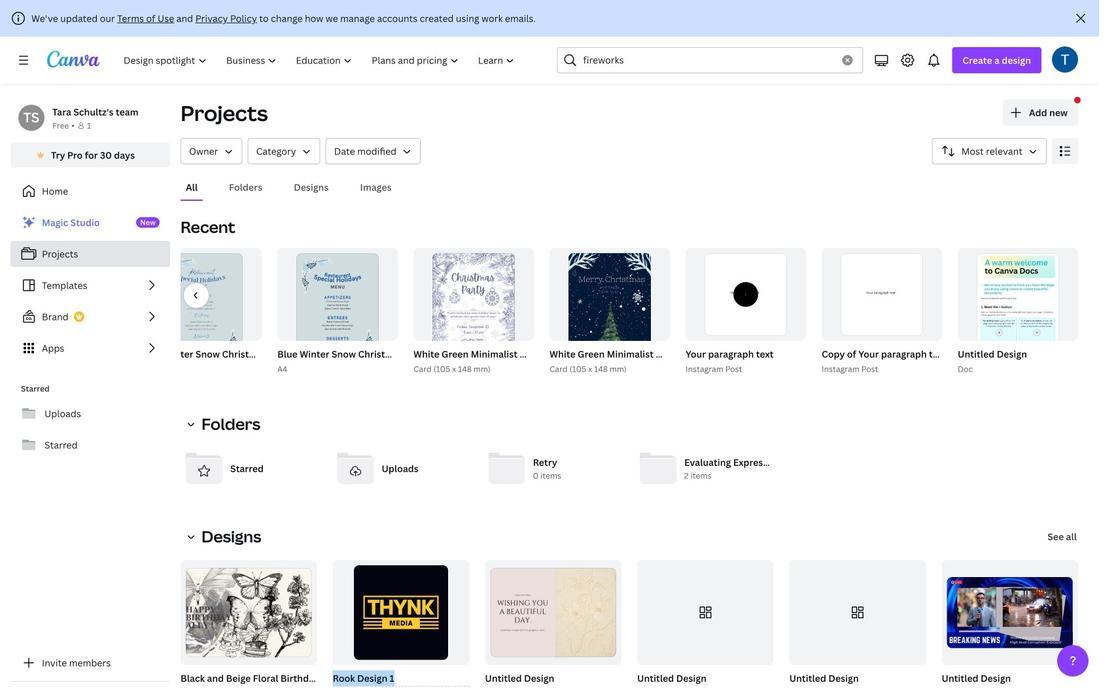 Task type: vqa. For each thing, say whether or not it's contained in the screenshot.
Category button
yes



Task type: locate. For each thing, give the bounding box(es) containing it.
Owner button
[[181, 138, 243, 164]]

None field
[[333, 671, 470, 687]]

group
[[139, 248, 295, 376], [275, 248, 431, 376], [411, 248, 654, 376], [414, 248, 534, 370], [547, 248, 791, 376], [550, 248, 670, 370], [683, 248, 807, 376], [686, 248, 807, 341], [820, 248, 947, 376], [822, 248, 943, 341], [956, 248, 1079, 376], [958, 248, 1079, 370], [178, 560, 345, 687], [181, 560, 317, 665], [330, 560, 470, 687], [333, 560, 470, 665], [483, 560, 622, 687], [485, 560, 622, 665], [635, 560, 774, 687], [638, 560, 774, 665], [787, 560, 927, 687], [790, 560, 927, 665], [940, 560, 1079, 687], [942, 560, 1079, 665]]

None search field
[[557, 47, 864, 73]]

Date modified button
[[326, 138, 421, 164]]

list
[[10, 209, 170, 361]]

Category button
[[248, 138, 321, 164]]

tara schultz's team element
[[18, 105, 45, 131]]



Task type: describe. For each thing, give the bounding box(es) containing it.
Sort by button
[[933, 138, 1047, 164]]

tara schultz's team image
[[18, 105, 45, 131]]

top level navigation element
[[115, 47, 526, 73]]

Search search field
[[584, 48, 835, 73]]

tara schultz image
[[1053, 46, 1079, 73]]



